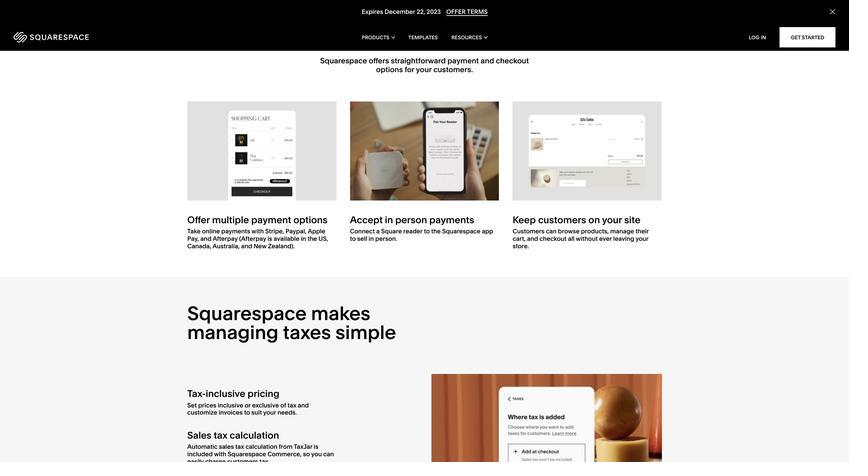 Task type: describe. For each thing, give the bounding box(es) containing it.
simple
[[351, 10, 414, 33]]

the inside accept in person payments connect a square reader to the squarespace app to sell in person.
[[432, 228, 441, 236]]

your right the leaving
[[636, 235, 649, 243]]

checkout inside 'keep customers on your site customers can browse products, manage their cart, and checkout all without ever leaving your store.'
[[540, 235, 567, 243]]

take
[[187, 228, 201, 236]]

pay,
[[187, 235, 199, 243]]

store.
[[513, 242, 530, 250]]

squarespace inside squarespace makes managing taxes simple
[[187, 302, 307, 325]]

cart,
[[513, 235, 526, 243]]

resources
[[452, 34, 482, 41]]

prices
[[198, 402, 216, 410]]

0 vertical spatial calculation
[[230, 430, 279, 442]]

accept in person payments connect a square reader to the squarespace app to sell in person.
[[350, 214, 494, 243]]

squarespace logo link
[[14, 32, 178, 43]]

without
[[576, 235, 598, 243]]

offer terms
[[446, 8, 488, 16]]

2 horizontal spatial to
[[424, 228, 430, 236]]

simple payment and checkout
[[351, 10, 498, 52]]

customers.
[[434, 65, 473, 74]]

1 vertical spatial inclusive
[[218, 402, 243, 410]]

pricing
[[248, 388, 280, 400]]

you
[[311, 451, 322, 459]]

with inside sales tax calculation automatic sales tax calculation from taxjar is included with squarespace commerce, so you can easily charge customers tax.
[[214, 451, 226, 459]]

us,
[[319, 235, 328, 243]]

of
[[281, 402, 286, 410]]

easily
[[187, 458, 204, 463]]

squarespace makes managing taxes simple
[[187, 302, 396, 344]]

available
[[274, 235, 300, 243]]

payment options ui image
[[187, 102, 337, 201]]

and inside 'keep customers on your site customers can browse products, manage their cart, and checkout all without ever leaving your store.'
[[527, 235, 539, 243]]

squarespace logo image
[[14, 32, 89, 43]]

paypal,
[[286, 228, 307, 236]]

manage
[[611, 228, 635, 236]]

log             in
[[749, 34, 767, 41]]

multiple
[[212, 214, 249, 226]]

1 vertical spatial calculation
[[246, 443, 278, 451]]

in inside offer multiple payment options take online payments with stripe, paypal, apple pay, and afterpay (afterpay is available in the us, canada, australia, and new zealand).
[[301, 235, 306, 243]]

get started link
[[780, 27, 836, 47]]

1 horizontal spatial in
[[369, 235, 374, 243]]

templates link
[[409, 24, 438, 51]]

charge
[[205, 458, 226, 463]]

get started
[[791, 34, 825, 41]]

all
[[568, 235, 575, 243]]

needs.
[[278, 409, 297, 417]]

exclusive
[[252, 402, 279, 410]]

log             in link
[[749, 34, 767, 41]]

1 horizontal spatial to
[[350, 235, 356, 243]]

squarespace inside accept in person payments connect a square reader to the squarespace app to sell in person.
[[442, 228, 481, 236]]

connect
[[350, 228, 375, 236]]

sell
[[358, 235, 368, 243]]

customers
[[513, 228, 545, 236]]

can inside 'keep customers on your site customers can browse products, manage their cart, and checkout all without ever leaving your store.'
[[546, 228, 557, 236]]

22,
[[417, 8, 425, 16]]

australia,
[[213, 242, 240, 250]]

zealand).
[[268, 242, 295, 250]]

their
[[636, 228, 649, 236]]

tax-inclusive pricing set prices inclusive or exclusive of tax and customize invoices to suit your needs.
[[187, 388, 309, 417]]

2023
[[427, 8, 441, 16]]

december
[[385, 8, 415, 16]]

canada,
[[187, 242, 211, 250]]

your inside 'tax-inclusive pricing set prices inclusive or exclusive of tax and customize invoices to suit your needs.'
[[263, 409, 276, 417]]

online
[[202, 228, 220, 236]]

to inside 'tax-inclusive pricing set prices inclusive or exclusive of tax and customize invoices to suit your needs.'
[[244, 409, 250, 417]]

options inside squarespace offers straightforward payment and checkout options for your customers.
[[376, 65, 403, 74]]

offer multiple payment options take online payments with stripe, paypal, apple pay, and afterpay (afterpay is available in the us, canada, australia, and new zealand).
[[187, 214, 328, 250]]

square
[[381, 228, 402, 236]]

checkout inside squarespace offers straightforward payment and checkout options for your customers.
[[496, 56, 529, 65]]

invoices
[[219, 409, 243, 417]]

commerce,
[[268, 451, 302, 459]]

tax management panel on squarespace app image
[[432, 375, 662, 463]]

and inside 'tax-inclusive pricing set prices inclusive or exclusive of tax and customize invoices to suit your needs.'
[[298, 402, 309, 410]]

squarespace inside sales tax calculation automatic sales tax calculation from taxjar is included with squarespace commerce, so you can easily charge customers tax.
[[228, 451, 266, 459]]

tax inside 'tax-inclusive pricing set prices inclusive or exclusive of tax and customize invoices to suit your needs.'
[[288, 402, 297, 410]]

customer checkout screen image
[[513, 102, 662, 201]]

in
[[761, 34, 767, 41]]

terms
[[467, 8, 488, 16]]

person.
[[376, 235, 398, 243]]

so
[[303, 451, 310, 459]]

site
[[625, 214, 641, 226]]

squarespace offers straightforward payment and checkout options for your customers.
[[320, 56, 529, 74]]

get
[[791, 34, 801, 41]]

sales
[[187, 430, 212, 442]]

offers
[[369, 56, 389, 65]]

taxjar
[[294, 443, 313, 451]]

products
[[362, 34, 390, 41]]



Task type: locate. For each thing, give the bounding box(es) containing it.
is inside offer multiple payment options take online payments with stripe, paypal, apple pay, and afterpay (afterpay is available in the us, canada, australia, and new zealand).
[[268, 235, 272, 243]]

options left for
[[376, 65, 403, 74]]

payments inside accept in person payments connect a square reader to the squarespace app to sell in person.
[[430, 214, 475, 226]]

0 vertical spatial payment
[[418, 10, 498, 33]]

keep customers on your site customers can browse products, manage their cart, and checkout all without ever leaving your store.
[[513, 214, 649, 250]]

log
[[749, 34, 760, 41]]

tax right of
[[288, 402, 297, 410]]

0 vertical spatial offer
[[446, 8, 466, 16]]

1 horizontal spatial the
[[432, 228, 441, 236]]

1 horizontal spatial is
[[314, 443, 319, 451]]

offer terms link
[[446, 8, 488, 16]]

0 horizontal spatial the
[[308, 235, 317, 243]]

payments
[[430, 214, 475, 226], [222, 228, 250, 236]]

0 horizontal spatial tax
[[214, 430, 228, 442]]

expires december 22, 2023
[[362, 8, 441, 16]]

0 vertical spatial inclusive
[[206, 388, 246, 400]]

0 vertical spatial can
[[546, 228, 557, 236]]

1 horizontal spatial customers
[[539, 214, 587, 226]]

0 vertical spatial with
[[252, 228, 264, 236]]

1 vertical spatial checkout
[[496, 56, 529, 65]]

offer for terms
[[446, 8, 466, 16]]

taxes
[[283, 321, 331, 344]]

1 vertical spatial is
[[314, 443, 319, 451]]

customers
[[539, 214, 587, 226], [227, 458, 258, 463]]

templates
[[409, 34, 438, 41]]

squarespace inside squarespace offers straightforward payment and checkout options for your customers.
[[320, 56, 367, 65]]

simple
[[336, 321, 396, 344]]

customers inside 'keep customers on your site customers can browse products, manage their cart, and checkout all without ever leaving your store.'
[[539, 214, 587, 226]]

set
[[187, 402, 197, 410]]

automatic
[[187, 443, 218, 451]]

new
[[254, 242, 267, 250]]

afterpay
[[213, 235, 238, 243]]

managing
[[187, 321, 279, 344]]

is inside sales tax calculation automatic sales tax calculation from taxjar is included with squarespace commerce, so you can easily charge customers tax.
[[314, 443, 319, 451]]

your inside squarespace offers straightforward payment and checkout options for your customers.
[[416, 65, 432, 74]]

and right pay,
[[201, 235, 212, 243]]

can right you
[[324, 451, 334, 459]]

1 horizontal spatial options
[[376, 65, 403, 74]]

suit
[[252, 409, 262, 417]]

resources button
[[452, 24, 488, 51]]

reader
[[404, 228, 423, 236]]

0 horizontal spatial options
[[294, 214, 328, 226]]

the left us,
[[308, 235, 317, 243]]

0 vertical spatial options
[[376, 65, 403, 74]]

payment down resources
[[448, 56, 479, 65]]

is right 'so'
[[314, 443, 319, 451]]

1 horizontal spatial offer
[[446, 8, 466, 16]]

0 horizontal spatial can
[[324, 451, 334, 459]]

can inside sales tax calculation automatic sales tax calculation from taxjar is included with squarespace commerce, so you can easily charge customers tax.
[[324, 451, 334, 459]]

in up square
[[385, 214, 393, 226]]

0 horizontal spatial to
[[244, 409, 250, 417]]

offer up take
[[187, 214, 210, 226]]

0 horizontal spatial with
[[214, 451, 226, 459]]

your
[[416, 65, 432, 74], [603, 214, 623, 226], [636, 235, 649, 243], [263, 409, 276, 417]]

tax-
[[187, 388, 206, 400]]

options inside offer multiple payment options take online payments with stripe, paypal, apple pay, and afterpay (afterpay is available in the us, canada, australia, and new zealand).
[[294, 214, 328, 226]]

0 vertical spatial checkout
[[402, 29, 486, 52]]

tax right sales
[[235, 443, 244, 451]]

payment inside squarespace offers straightforward payment and checkout options for your customers.
[[448, 56, 479, 65]]

with up new on the left
[[252, 228, 264, 236]]

inclusive
[[206, 388, 246, 400], [218, 402, 243, 410]]

browse
[[558, 228, 580, 236]]

calculation up tax.
[[246, 443, 278, 451]]

started
[[803, 34, 825, 41]]

checkout inside simple payment and checkout
[[402, 29, 486, 52]]

to
[[424, 228, 430, 236], [350, 235, 356, 243], [244, 409, 250, 417]]

to right the reader
[[424, 228, 430, 236]]

is right new on the left
[[268, 235, 272, 243]]

1 horizontal spatial can
[[546, 228, 557, 236]]

from
[[279, 443, 293, 451]]

included
[[187, 451, 213, 459]]

can
[[546, 228, 557, 236], [324, 451, 334, 459]]

accept
[[350, 214, 383, 226]]

0 horizontal spatial offer
[[187, 214, 210, 226]]

0 horizontal spatial checkout
[[402, 29, 486, 52]]

sales
[[219, 443, 234, 451]]

1 vertical spatial options
[[294, 214, 328, 226]]

0 horizontal spatial is
[[268, 235, 272, 243]]

and
[[363, 29, 398, 52], [481, 56, 495, 65], [201, 235, 212, 243], [527, 235, 539, 243], [241, 242, 252, 250], [298, 402, 309, 410]]

2 vertical spatial payment
[[251, 214, 291, 226]]

and inside simple payment and checkout
[[363, 29, 398, 52]]

and down resources button
[[481, 56, 495, 65]]

payment inside offer multiple payment options take online payments with stripe, paypal, apple pay, and afterpay (afterpay is available in the us, canada, australia, and new zealand).
[[251, 214, 291, 226]]

1 vertical spatial customers
[[227, 458, 258, 463]]

in right sell
[[369, 235, 374, 243]]

and right needs.
[[298, 402, 309, 410]]

in person payment on phone image
[[350, 102, 499, 201]]

1 horizontal spatial checkout
[[496, 56, 529, 65]]

tax up sales
[[214, 430, 228, 442]]

and up the offers
[[363, 29, 398, 52]]

customers up browse
[[539, 214, 587, 226]]

the
[[432, 228, 441, 236], [308, 235, 317, 243]]

payment inside simple payment and checkout
[[418, 10, 498, 33]]

and inside squarespace offers straightforward payment and checkout options for your customers.
[[481, 56, 495, 65]]

and left new on the left
[[241, 242, 252, 250]]

expires
[[362, 8, 383, 16]]

makes
[[311, 302, 371, 325]]

with inside offer multiple payment options take online payments with stripe, paypal, apple pay, and afterpay (afterpay is available in the us, canada, australia, and new zealand).
[[252, 228, 264, 236]]

inclusive left or
[[218, 402, 243, 410]]

2 vertical spatial checkout
[[540, 235, 567, 243]]

0 vertical spatial tax
[[288, 402, 297, 410]]

offer inside offer multiple payment options take online payments with stripe, paypal, apple pay, and afterpay (afterpay is available in the us, canada, australia, and new zealand).
[[187, 214, 210, 226]]

in left apple
[[301, 235, 306, 243]]

products button
[[362, 24, 395, 51]]

customize
[[187, 409, 217, 417]]

squarespace
[[320, 56, 367, 65], [442, 228, 481, 236], [187, 302, 307, 325], [228, 451, 266, 459]]

0 horizontal spatial in
[[301, 235, 306, 243]]

can left browse
[[546, 228, 557, 236]]

or
[[245, 402, 251, 410]]

app
[[482, 228, 494, 236]]

apple
[[308, 228, 326, 236]]

0 horizontal spatial customers
[[227, 458, 258, 463]]

1 vertical spatial with
[[214, 451, 226, 459]]

sales tax calculation automatic sales tax calculation from taxjar is included with squarespace commerce, so you can easily charge customers tax.
[[187, 430, 334, 463]]

1 horizontal spatial tax
[[235, 443, 244, 451]]

your right the suit
[[263, 409, 276, 417]]

products,
[[581, 228, 609, 236]]

to left sell
[[350, 235, 356, 243]]

and right cart,
[[527, 235, 539, 243]]

1 vertical spatial tax
[[214, 430, 228, 442]]

2 horizontal spatial tax
[[288, 402, 297, 410]]

1 vertical spatial payment
[[448, 56, 479, 65]]

2 vertical spatial tax
[[235, 443, 244, 451]]

your up manage
[[603, 214, 623, 226]]

customers inside sales tax calculation automatic sales tax calculation from taxjar is included with squarespace commerce, so you can easily charge customers tax.
[[227, 458, 258, 463]]

keep
[[513, 214, 536, 226]]

inclusive up 'invoices'
[[206, 388, 246, 400]]

person
[[396, 214, 427, 226]]

leaving
[[614, 235, 635, 243]]

payment up resources
[[418, 10, 498, 33]]

in
[[385, 214, 393, 226], [301, 235, 306, 243], [369, 235, 374, 243]]

for
[[405, 65, 415, 74]]

the inside offer multiple payment options take online payments with stripe, paypal, apple pay, and afterpay (afterpay is available in the us, canada, australia, and new zealand).
[[308, 235, 317, 243]]

offer
[[446, 8, 466, 16], [187, 214, 210, 226]]

offer left the terms
[[446, 8, 466, 16]]

offer for multiple
[[187, 214, 210, 226]]

a
[[377, 228, 380, 236]]

options up apple
[[294, 214, 328, 226]]

0 vertical spatial is
[[268, 235, 272, 243]]

with right the 'included'
[[214, 451, 226, 459]]

1 vertical spatial offer
[[187, 214, 210, 226]]

the right the reader
[[432, 228, 441, 236]]

0 vertical spatial customers
[[539, 214, 587, 226]]

on
[[589, 214, 600, 226]]

to left the suit
[[244, 409, 250, 417]]

tax.
[[260, 458, 270, 463]]

1 vertical spatial can
[[324, 451, 334, 459]]

0 horizontal spatial payments
[[222, 228, 250, 236]]

customers down sales
[[227, 458, 258, 463]]

1 vertical spatial payments
[[222, 228, 250, 236]]

tax
[[288, 402, 297, 410], [214, 430, 228, 442], [235, 443, 244, 451]]

payments inside offer multiple payment options take online payments with stripe, paypal, apple pay, and afterpay (afterpay is available in the us, canada, australia, and new zealand).
[[222, 228, 250, 236]]

your right for
[[416, 65, 432, 74]]

1 horizontal spatial payments
[[430, 214, 475, 226]]

calculation down the suit
[[230, 430, 279, 442]]

(afterpay
[[239, 235, 266, 243]]

2 horizontal spatial in
[[385, 214, 393, 226]]

0 vertical spatial payments
[[430, 214, 475, 226]]

ever
[[600, 235, 612, 243]]

payment up stripe,
[[251, 214, 291, 226]]

1 horizontal spatial with
[[252, 228, 264, 236]]

2 horizontal spatial checkout
[[540, 235, 567, 243]]

straightforward
[[391, 56, 446, 65]]

stripe,
[[265, 228, 284, 236]]



Task type: vqa. For each thing, say whether or not it's contained in the screenshot.
"out"
no



